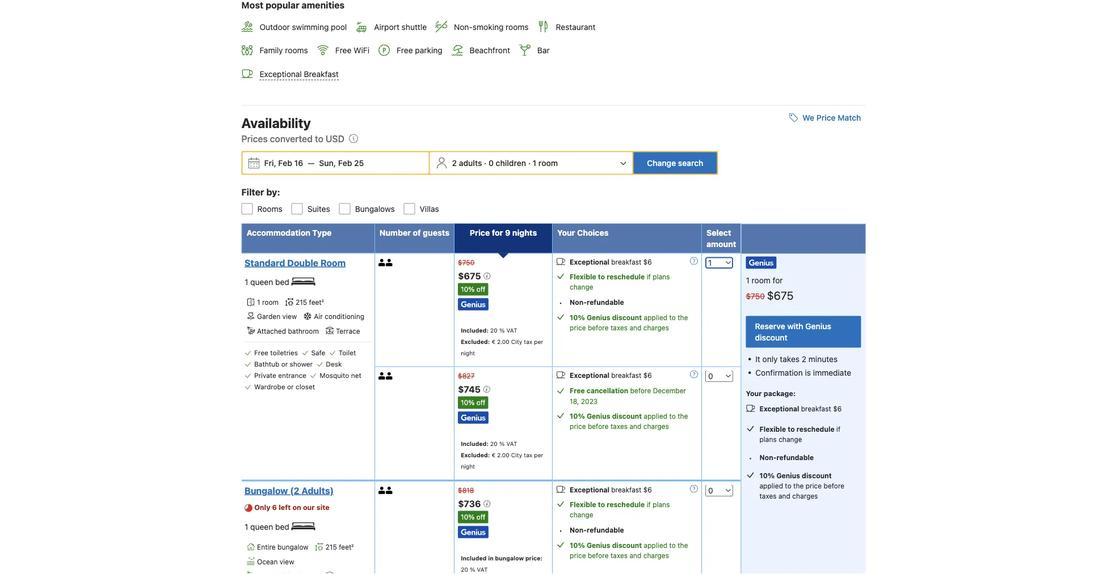Task type: vqa. For each thing, say whether or not it's contained in the screenshot.
THE THINGS within the Key West 129 things to do
no



Task type: describe. For each thing, give the bounding box(es) containing it.
$736
[[458, 499, 483, 510]]

suites
[[307, 205, 330, 214]]

bathroom
[[288, 328, 319, 336]]

€ for $675
[[492, 339, 495, 346]]

we price match
[[803, 113, 861, 123]]

2 occupancy image from the top
[[378, 373, 386, 380]]

attached bathroom
[[257, 328, 319, 336]]

free toiletries
[[254, 349, 298, 357]]

price for 9 nights
[[470, 228, 537, 238]]

immediate
[[813, 369, 851, 378]]

1 vertical spatial •
[[749, 455, 752, 463]]

takes
[[780, 355, 800, 364]]

vat for $675
[[506, 327, 517, 334]]

search
[[678, 159, 703, 168]]

toiletries
[[270, 349, 298, 357]]

reserve
[[755, 322, 785, 332]]

room for 1 room for
[[752, 276, 771, 286]]

applied inside 10% genius discount applied to the price before taxes and charges
[[760, 483, 783, 491]]

18,
[[570, 398, 579, 406]]

1 vertical spatial plans
[[760, 436, 777, 444]]

10% genius discount for $736
[[570, 543, 642, 550]]

2 applied to the price before taxes and charges from the top
[[570, 413, 688, 431]]

€ 2.00 city tax per night for $745
[[461, 452, 543, 470]]

2 inside 2 adults · 0 children · 1 room dropdown button
[[452, 159, 457, 168]]

free for free wifi
[[335, 46, 352, 55]]

room
[[321, 258, 346, 269]]

adults
[[459, 159, 482, 168]]

flexible to reschedule for $675
[[570, 273, 645, 281]]

the inside 10% genius discount applied to the price before taxes and charges
[[793, 483, 804, 491]]

confirmation
[[755, 369, 803, 378]]

sun, feb 25 button
[[315, 153, 368, 174]]

bungalow (2 adults) link
[[245, 486, 368, 497]]

bathtub or shower
[[254, 361, 313, 369]]

before december 18, 2023
[[570, 388, 686, 406]]

city for $745
[[511, 452, 522, 459]]

non-refundable for $675
[[570, 299, 624, 307]]

1 room
[[257, 299, 279, 307]]

free for free cancellation
[[570, 388, 585, 396]]

vat inside included in bungalow price: 20 % vat
[[477, 567, 488, 574]]

€ for $745
[[492, 452, 495, 459]]

1 vertical spatial price
[[470, 228, 490, 238]]

€ 2.00 city tax per night for $675
[[461, 339, 543, 357]]

2023
[[581, 398, 598, 406]]

1 up $750 $675
[[746, 276, 750, 286]]

breakfast for more details on meals and payment options image
[[611, 259, 641, 267]]

your choices
[[557, 228, 609, 238]]

smoking
[[473, 22, 504, 32]]

breakfast
[[304, 69, 339, 79]]

desk
[[326, 361, 342, 369]]

0 vertical spatial $675
[[458, 271, 483, 282]]

toilet
[[339, 349, 356, 357]]

flexible for $736
[[570, 502, 596, 510]]

match
[[838, 113, 861, 123]]

20 inside included in bungalow price: 20 % vat
[[461, 567, 468, 574]]

garden view
[[257, 313, 297, 321]]

bungalow inside included in bungalow price: 20 % vat
[[495, 556, 524, 562]]

1 1 queen bed from the top
[[245, 278, 291, 287]]

bungalow (2 adults)
[[245, 486, 334, 497]]

applied to the price before taxes and charges for $675
[[570, 314, 688, 332]]

in
[[488, 556, 494, 562]]

children
[[496, 159, 526, 168]]

20 for $745
[[490, 441, 498, 448]]

change search button
[[634, 153, 717, 174]]

only
[[762, 355, 778, 364]]

before inside before december 18, 2023
[[630, 388, 651, 396]]

filter
[[241, 187, 264, 198]]

per for $675
[[534, 339, 543, 346]]

wifi
[[354, 46, 369, 55]]

non-smoking rooms
[[454, 22, 529, 32]]

2 adults · 0 children · 1 room button
[[431, 153, 631, 174]]

refundable for $736
[[587, 527, 624, 535]]

1 vertical spatial if plans change
[[760, 426, 841, 444]]

included
[[461, 556, 487, 562]]

wardrobe
[[254, 383, 285, 391]]

occupancy image for standard double room
[[386, 259, 393, 267]]

nights
[[512, 228, 537, 238]]

entire bungalow
[[257, 544, 308, 552]]

1 vertical spatial reschedule
[[797, 426, 835, 434]]

availability
[[241, 115, 311, 131]]

10% off. you're getting a reduced rate because this property is offering a discount.. element for $736
[[458, 512, 488, 524]]

1 vertical spatial flexible
[[760, 426, 786, 434]]

converted
[[270, 134, 313, 144]]

select
[[707, 228, 731, 238]]

genius inside 10% genius discount applied to the price before taxes and charges
[[777, 473, 800, 481]]

change
[[647, 159, 676, 168]]

it only takes 2 minutes confirmation is immediate
[[755, 355, 851, 378]]

accommodation
[[247, 228, 310, 238]]

10% off for $745
[[461, 400, 485, 407]]

0 vertical spatial bungalow
[[278, 544, 308, 552]]

filter by:
[[241, 187, 280, 198]]

1 bed from the top
[[275, 278, 289, 287]]

• for $736
[[559, 527, 562, 535]]

is
[[805, 369, 811, 378]]

1 vertical spatial if
[[837, 426, 841, 434]]

night for $745
[[461, 464, 475, 470]]

ocean
[[257, 559, 278, 567]]

1 vertical spatial change
[[779, 436, 802, 444]]

adults)
[[302, 486, 334, 497]]

ocean view
[[257, 559, 294, 567]]

reschedule for $675
[[607, 273, 645, 281]]

2 adults · 0 children · 1 room
[[452, 159, 558, 168]]

10% genius discount applied to the price before taxes and charges
[[760, 473, 845, 501]]

your for your package:
[[746, 390, 762, 398]]

2 inside it only takes 2 minutes confirmation is immediate
[[802, 355, 806, 364]]

215 for room
[[296, 299, 307, 307]]

feet² for room
[[309, 299, 324, 307]]

reschedule for $736
[[607, 502, 645, 510]]

night for $675
[[461, 350, 475, 357]]

price inside dropdown button
[[817, 113, 836, 123]]

city for $675
[[511, 339, 522, 346]]

airport
[[374, 22, 399, 32]]

type
[[312, 228, 332, 238]]

accommodation type
[[247, 228, 332, 238]]

your package:
[[746, 390, 796, 398]]

0
[[489, 159, 494, 168]]

free for free toiletries
[[254, 349, 268, 357]]

airport shuttle
[[374, 22, 427, 32]]

1 vertical spatial $675
[[767, 290, 794, 303]]

flexible for $675
[[570, 273, 596, 281]]

included: for $675
[[461, 327, 489, 334]]

bungalow
[[245, 486, 288, 497]]

1 vertical spatial rooms
[[285, 46, 308, 55]]

your for your choices
[[557, 228, 575, 238]]

10% off. you're getting a reduced rate because this property is offering a discount.. element for $675
[[458, 284, 488, 296]]

plans for $675
[[653, 273, 670, 281]]

only
[[254, 504, 270, 512]]

1 vertical spatial flexible to reschedule
[[760, 426, 835, 434]]

air
[[314, 313, 323, 321]]

room for 1 room
[[262, 299, 279, 307]]

view for garden view
[[282, 313, 297, 321]]

it
[[755, 355, 760, 364]]

25
[[354, 159, 364, 168]]

site
[[316, 504, 329, 512]]

if for $736
[[647, 502, 651, 510]]

% for $675
[[499, 327, 505, 334]]

cancellation
[[587, 388, 628, 396]]

group containing rooms
[[232, 195, 866, 215]]

reserve with genius discount
[[755, 322, 831, 343]]

1 horizontal spatial rooms
[[506, 22, 529, 32]]

2 bed from the top
[[275, 523, 289, 532]]

10% inside 10% genius discount applied to the price before taxes and charges
[[760, 473, 775, 481]]

or for bathtub
[[281, 361, 288, 369]]

mosquito
[[320, 372, 349, 380]]

more details on meals and payment options image for if plans change
[[690, 486, 698, 494]]

breakfast for before december 18, 2023's more details on meals and payment options icon
[[611, 372, 641, 380]]

family
[[260, 46, 283, 55]]

free for free parking
[[397, 46, 413, 55]]

view for ocean view
[[280, 559, 294, 567]]

bar
[[537, 46, 550, 55]]

we price match button
[[784, 108, 866, 128]]

amount
[[707, 240, 736, 249]]



Task type: locate. For each thing, give the bounding box(es) containing it.
free cancellation
[[570, 388, 628, 396]]

2 vertical spatial 10% off. you're getting a reduced rate because this property is offering a discount.. element
[[458, 512, 488, 524]]

view down entire bungalow
[[280, 559, 294, 567]]

exceptional breakfast
[[260, 69, 339, 79]]

0 horizontal spatial 215 feet²
[[296, 299, 324, 307]]

room up $750 $675
[[752, 276, 771, 286]]

2 10% off from the top
[[461, 400, 485, 407]]

plans
[[653, 273, 670, 281], [760, 436, 777, 444], [653, 502, 670, 510]]

queen down 'standard' at the top left of the page
[[250, 278, 273, 287]]

1 € 2.00 city tax per night from the top
[[461, 339, 543, 357]]

0 vertical spatial 10% genius discount
[[570, 314, 642, 322]]

family rooms
[[260, 46, 308, 55]]

2 vertical spatial off
[[477, 514, 485, 522]]

excluded: for $675
[[461, 339, 490, 346]]

0 vertical spatial $750
[[458, 259, 475, 267]]

1 vertical spatial 215 feet²
[[326, 544, 354, 552]]

0 vertical spatial 20
[[490, 327, 498, 334]]

1 vertical spatial €
[[492, 452, 495, 459]]

% inside included in bungalow price: 20 % vat
[[470, 567, 475, 574]]

net
[[351, 372, 361, 380]]

1 vertical spatial for
[[773, 276, 783, 286]]

exceptional
[[260, 69, 302, 79], [570, 259, 610, 267], [570, 372, 610, 380], [760, 406, 799, 414], [570, 487, 610, 495]]

1 vertical spatial city
[[511, 452, 522, 459]]

mosquito net
[[320, 372, 361, 380]]

price left the 9
[[470, 228, 490, 238]]

the
[[678, 314, 688, 322], [678, 413, 688, 421], [793, 483, 804, 491], [678, 543, 688, 550]]

1 vertical spatial 10% genius discount
[[570, 413, 642, 421]]

we
[[803, 113, 814, 123]]

only 6 left on our site
[[254, 504, 329, 512]]

occupancy image for standard double room
[[378, 259, 386, 267]]

1 horizontal spatial $750
[[746, 292, 765, 301]]

1 tax from the top
[[524, 339, 532, 346]]

0 vertical spatial per
[[534, 339, 543, 346]]

0 vertical spatial non-refundable
[[570, 299, 624, 307]]

0 vertical spatial more details on meals and payment options image
[[690, 371, 698, 379]]

by:
[[266, 187, 280, 198]]

2 vertical spatial %
[[470, 567, 475, 574]]

10% genius discount for $675
[[570, 314, 642, 322]]

0 vertical spatial price
[[817, 113, 836, 123]]

your left choices
[[557, 228, 575, 238]]

2 off from the top
[[477, 400, 485, 407]]

0 vertical spatial tax
[[524, 339, 532, 346]]

1 vertical spatial 1 queen bed
[[245, 523, 291, 532]]

215
[[296, 299, 307, 307], [326, 544, 337, 552]]

2 vertical spatial vat
[[477, 567, 488, 574]]

2.00 for $745
[[497, 452, 509, 459]]

2 vertical spatial room
[[262, 299, 279, 307]]

0 vertical spatial €
[[492, 339, 495, 346]]

1 10% off. you're getting a reduced rate because this property is offering a discount.. element from the top
[[458, 284, 488, 296]]

2 vertical spatial if
[[647, 502, 651, 510]]

0 horizontal spatial room
[[262, 299, 279, 307]]

$750 for $750 $675
[[746, 292, 765, 301]]

minutes
[[809, 355, 838, 364]]

215 feet² for entire bungalow
[[326, 544, 354, 552]]

for up $750 $675
[[773, 276, 783, 286]]

change for $675
[[570, 284, 593, 292]]

2 · from the left
[[528, 159, 531, 168]]

private
[[254, 372, 276, 380]]

and inside 10% genius discount applied to the price before taxes and charges
[[779, 493, 791, 501]]

$818
[[458, 487, 474, 495]]

2.00 for $675
[[497, 339, 509, 346]]

0 vertical spatial if plans change
[[570, 273, 670, 292]]

2 vertical spatial 10% off
[[461, 514, 485, 522]]

free wifi
[[335, 46, 369, 55]]

0 horizontal spatial feb
[[278, 159, 292, 168]]

non-refundable
[[570, 299, 624, 307], [760, 455, 814, 463], [570, 527, 624, 535]]

1 vertical spatial 215
[[326, 544, 337, 552]]

group
[[232, 195, 866, 215]]

1 € from the top
[[492, 339, 495, 346]]

feet² for bungalow
[[339, 544, 354, 552]]

1 off from the top
[[477, 286, 485, 294]]

3 off from the top
[[477, 514, 485, 522]]

215 down site
[[326, 544, 337, 552]]

2 feb from the left
[[338, 159, 352, 168]]

1 vertical spatial view
[[280, 559, 294, 567]]

off for $745
[[477, 400, 485, 407]]

2 occupancy image from the top
[[386, 373, 393, 380]]

0 horizontal spatial rooms
[[285, 46, 308, 55]]

0 vertical spatial off
[[477, 286, 485, 294]]

0 vertical spatial excluded:
[[461, 339, 490, 346]]

2 1 queen bed from the top
[[245, 523, 291, 532]]

215 for bungalow
[[326, 544, 337, 552]]

1 queen bed down only
[[245, 523, 291, 532]]

1 inside 2 adults · 0 children · 1 room dropdown button
[[533, 159, 536, 168]]

1 city from the top
[[511, 339, 522, 346]]

2 10% off. you're getting a reduced rate because this property is offering a discount.. element from the top
[[458, 397, 488, 410]]

2 € from the top
[[492, 452, 495, 459]]

2 10% genius discount from the top
[[570, 413, 642, 421]]

2
[[452, 159, 457, 168], [802, 355, 806, 364]]

vat for $745
[[506, 441, 517, 448]]

charges
[[643, 325, 669, 332], [643, 423, 669, 431], [792, 493, 818, 501], [643, 553, 669, 561]]

1 horizontal spatial feb
[[338, 159, 352, 168]]

rooms right smoking at left
[[506, 22, 529, 32]]

$750 down price for 9 nights
[[458, 259, 475, 267]]

3 10% genius discount from the top
[[570, 543, 642, 550]]

$750 inside $750 $675
[[746, 292, 765, 301]]

215 feet²
[[296, 299, 324, 307], [326, 544, 354, 552]]

10%
[[461, 286, 475, 294], [570, 314, 585, 322], [461, 400, 475, 407], [570, 413, 585, 421], [760, 473, 775, 481], [461, 514, 475, 522], [570, 543, 585, 550]]

% for $745
[[499, 441, 505, 448]]

2 city from the top
[[511, 452, 522, 459]]

refundable for $675
[[587, 299, 624, 307]]

room inside 2 adults · 0 children · 1 room dropdown button
[[539, 159, 558, 168]]

0 vertical spatial applied to the price before taxes and charges
[[570, 314, 688, 332]]

€ 2.00 city tax per night up $827 on the bottom of page
[[461, 339, 543, 357]]

215 up the garden view
[[296, 299, 307, 307]]

rooms up exceptional breakfast
[[285, 46, 308, 55]]

0 horizontal spatial $750
[[458, 259, 475, 267]]

if for $675
[[647, 273, 651, 281]]

december
[[653, 388, 686, 396]]

• for $675
[[559, 299, 562, 307]]

1 vertical spatial occupancy image
[[386, 373, 393, 380]]

0 vertical spatial 2.00
[[497, 339, 509, 346]]

free up 'bathtub'
[[254, 349, 268, 357]]

0 vertical spatial feet²
[[309, 299, 324, 307]]

villas
[[420, 205, 439, 214]]

on
[[293, 504, 301, 512]]

$745
[[458, 385, 483, 396]]

for left the 9
[[492, 228, 503, 238]]

price inside 10% genius discount applied to the price before taxes and charges
[[806, 483, 822, 491]]

included: for $745
[[461, 441, 489, 448]]

conditioning
[[325, 313, 364, 321]]

1 vertical spatial feet²
[[339, 544, 354, 552]]

entrance
[[278, 372, 306, 380]]

3 occupancy image from the top
[[378, 487, 386, 495]]

1 up garden
[[257, 299, 260, 307]]

number of guests
[[380, 228, 449, 238]]

if
[[647, 273, 651, 281], [837, 426, 841, 434], [647, 502, 651, 510]]

2 vertical spatial reschedule
[[607, 502, 645, 510]]

breakfast
[[611, 259, 641, 267], [611, 372, 641, 380], [801, 406, 831, 414], [611, 487, 641, 495]]

sun,
[[319, 159, 336, 168]]

change search
[[647, 159, 703, 168]]

—
[[308, 159, 315, 168]]

flexible to reschedule for $736
[[570, 502, 645, 510]]

3 applied to the price before taxes and charges from the top
[[570, 543, 688, 561]]

tax for $745
[[524, 452, 532, 459]]

$750 for $750
[[458, 259, 475, 267]]

1 horizontal spatial feet²
[[339, 544, 354, 552]]

$675 down price for 9 nights
[[458, 271, 483, 282]]

beachfront
[[470, 46, 510, 55]]

non-refundable for $736
[[570, 527, 624, 535]]

plans for $736
[[653, 502, 670, 510]]

0 vertical spatial plans
[[653, 273, 670, 281]]

0 vertical spatial your
[[557, 228, 575, 238]]

0 vertical spatial queen
[[250, 278, 273, 287]]

$675 down 1 room for
[[767, 290, 794, 303]]

1 vertical spatial queen
[[250, 523, 273, 532]]

guests
[[423, 228, 449, 238]]

bathtub
[[254, 361, 279, 369]]

2 tax from the top
[[524, 452, 532, 459]]

occupancy image for bungalow (2 adults)
[[378, 487, 386, 495]]

or down toiletries
[[281, 361, 288, 369]]

215 feet² down site
[[326, 544, 354, 552]]

3 10% off from the top
[[461, 514, 485, 522]]

prices converted to usd
[[241, 134, 345, 144]]

0 horizontal spatial 2
[[452, 159, 457, 168]]

breakfast for if plans change's more details on meals and payment options icon
[[611, 487, 641, 495]]

10% off. you're getting a reduced rate because this property is offering a discount.. element
[[458, 284, 488, 296], [458, 397, 488, 410], [458, 512, 488, 524]]

queen down only
[[250, 523, 273, 532]]

reserve with genius discount button
[[746, 317, 861, 349]]

1 2.00 from the top
[[497, 339, 509, 346]]

more details on meals and payment options image for before december 18, 2023
[[690, 371, 698, 379]]

1 right children
[[533, 159, 536, 168]]

occupancy image
[[386, 259, 393, 267], [386, 373, 393, 380], [386, 487, 393, 495]]

10% off. you're getting a reduced rate because this property is offering a discount.. element for $745
[[458, 397, 488, 410]]

tax
[[524, 339, 532, 346], [524, 452, 532, 459]]

$750 down 1 room for
[[746, 292, 765, 301]]

bed down standard double room
[[275, 278, 289, 287]]

2 per from the top
[[534, 452, 543, 459]]

0 vertical spatial 2
[[452, 159, 457, 168]]

2 2.00 from the top
[[497, 452, 509, 459]]

20 for $675
[[490, 327, 498, 334]]

select amount
[[707, 228, 736, 249]]

free left the wifi
[[335, 46, 352, 55]]

0 vertical spatial •
[[559, 299, 562, 307]]

$750
[[458, 259, 475, 267], [746, 292, 765, 301]]

1 night from the top
[[461, 350, 475, 357]]

1 per from the top
[[534, 339, 543, 346]]

1 occupancy image from the top
[[378, 259, 386, 267]]

0 vertical spatial if
[[647, 273, 651, 281]]

1 queen bed down 'standard' at the top left of the page
[[245, 278, 291, 287]]

discount inside reserve with genius discount
[[755, 334, 788, 343]]

10% off for $675
[[461, 286, 485, 294]]

change
[[570, 284, 593, 292], [779, 436, 802, 444], [570, 512, 593, 520]]

if plans change
[[570, 273, 670, 292], [760, 426, 841, 444], [570, 502, 670, 520]]

per for $745
[[534, 452, 543, 459]]

queen
[[250, 278, 273, 287], [250, 523, 273, 532]]

excluded:
[[461, 339, 490, 346], [461, 452, 490, 459]]

charges inside 10% genius discount applied to the price before taxes and charges
[[792, 493, 818, 501]]

discount inside 10% genius discount applied to the price before taxes and charges
[[802, 473, 832, 481]]

excluded: up $827 on the bottom of page
[[461, 339, 490, 346]]

standard
[[245, 258, 285, 269]]

0 vertical spatial 10% off
[[461, 286, 485, 294]]

1 vertical spatial 2
[[802, 355, 806, 364]]

air conditioning
[[314, 313, 364, 321]]

choices
[[577, 228, 609, 238]]

applied to the price before taxes and charges for $736
[[570, 543, 688, 561]]

0 horizontal spatial $675
[[458, 271, 483, 282]]

if plans change for $675
[[570, 273, 670, 292]]

to inside 10% genius discount applied to the price before taxes and charges
[[785, 483, 791, 491]]

night up $827 on the bottom of page
[[461, 350, 475, 357]]

0 vertical spatial occupancy image
[[378, 259, 386, 267]]

2 left adults at the left
[[452, 159, 457, 168]]

0 horizontal spatial bungalow
[[278, 544, 308, 552]]

free down airport shuttle on the top left of the page
[[397, 46, 413, 55]]

0 vertical spatial rooms
[[506, 22, 529, 32]]

1 queen from the top
[[250, 278, 273, 287]]

1 horizontal spatial $675
[[767, 290, 794, 303]]

0 horizontal spatial price
[[470, 228, 490, 238]]

included: 20 % vat for $745
[[461, 441, 517, 448]]

2 included: from the top
[[461, 441, 489, 448]]

1 excluded: from the top
[[461, 339, 490, 346]]

1 horizontal spatial 215 feet²
[[326, 544, 354, 552]]

included: 20 % vat up $818
[[461, 441, 517, 448]]

or down entrance
[[287, 383, 294, 391]]

price:
[[525, 556, 543, 562]]

2 vertical spatial applied to the price before taxes and charges
[[570, 543, 688, 561]]

included: up $818
[[461, 441, 489, 448]]

1 down 'standard' at the top left of the page
[[245, 278, 248, 287]]

1 10% genius discount from the top
[[570, 314, 642, 322]]

1 · from the left
[[484, 159, 487, 168]]

1 feb from the left
[[278, 159, 292, 168]]

vat
[[506, 327, 517, 334], [506, 441, 517, 448], [477, 567, 488, 574]]

occupancy image for bungalow (2 adults)
[[386, 487, 393, 495]]

more details on meals and payment options image
[[690, 258, 698, 266]]

1 vertical spatial night
[[461, 464, 475, 470]]

0 vertical spatial for
[[492, 228, 503, 238]]

1 vertical spatial non-refundable
[[760, 455, 814, 463]]

closet
[[296, 383, 315, 391]]

room right children
[[539, 159, 558, 168]]

bungalow right in
[[495, 556, 524, 562]]

bed
[[275, 278, 289, 287], [275, 523, 289, 532]]

free up 18,
[[570, 388, 585, 396]]

2 vertical spatial flexible to reschedule
[[570, 502, 645, 510]]

16
[[294, 159, 303, 168]]

1 vertical spatial tax
[[524, 452, 532, 459]]

1 down bungalow
[[245, 523, 248, 532]]

€ 2.00 city tax per night
[[461, 339, 543, 357], [461, 452, 543, 470]]

0 vertical spatial vat
[[506, 327, 517, 334]]

0 vertical spatial refundable
[[587, 299, 624, 307]]

1 occupancy image from the top
[[386, 259, 393, 267]]

for
[[492, 228, 503, 238], [773, 276, 783, 286]]

parking
[[415, 46, 442, 55]]

refundable
[[587, 299, 624, 307], [777, 455, 814, 463], [587, 527, 624, 535]]

0 vertical spatial € 2.00 city tax per night
[[461, 339, 543, 357]]

6
[[272, 504, 277, 512]]

10% off for $736
[[461, 514, 485, 522]]

room up garden
[[262, 299, 279, 307]]

wardrobe or closet
[[254, 383, 315, 391]]

bungalows
[[355, 205, 395, 214]]

price right we
[[817, 113, 836, 123]]

included: 20 % vat for $675
[[461, 327, 517, 334]]

included: up $827 on the bottom of page
[[461, 327, 489, 334]]

outdoor
[[260, 22, 290, 32]]

double
[[287, 258, 318, 269]]

2 vertical spatial plans
[[653, 502, 670, 510]]

1 included: 20 % vat from the top
[[461, 327, 517, 334]]

view up attached bathroom
[[282, 313, 297, 321]]

0 horizontal spatial your
[[557, 228, 575, 238]]

more details on meals and payment options image
[[690, 371, 698, 379], [690, 486, 698, 494]]

1 horizontal spatial ·
[[528, 159, 531, 168]]

off for $736
[[477, 514, 485, 522]]

1 vertical spatial per
[[534, 452, 543, 459]]

1
[[533, 159, 536, 168], [746, 276, 750, 286], [245, 278, 248, 287], [257, 299, 260, 307], [245, 523, 248, 532]]

standard double room link
[[245, 258, 368, 269]]

feb left 25
[[338, 159, 352, 168]]

0 horizontal spatial 215
[[296, 299, 307, 307]]

number
[[380, 228, 411, 238]]

1 included: from the top
[[461, 327, 489, 334]]

before inside 10% genius discount applied to the price before taxes and charges
[[824, 483, 845, 491]]

1 horizontal spatial price
[[817, 113, 836, 123]]

0 vertical spatial reschedule
[[607, 273, 645, 281]]

included: 20 % vat up $827 on the bottom of page
[[461, 327, 517, 334]]

genius inside reserve with genius discount
[[805, 322, 831, 332]]

prices
[[241, 134, 268, 144]]

excluded: up $818
[[461, 452, 490, 459]]

1 vertical spatial your
[[746, 390, 762, 398]]

1 more details on meals and payment options image from the top
[[690, 371, 698, 379]]

2 queen from the top
[[250, 523, 273, 532]]

1 vertical spatial more details on meals and payment options image
[[690, 486, 698, 494]]

215 feet² for 1 room
[[296, 299, 324, 307]]

1 vertical spatial %
[[499, 441, 505, 448]]

€ 2.00 city tax per night up $818
[[461, 452, 543, 470]]

reschedule
[[607, 273, 645, 281], [797, 426, 835, 434], [607, 502, 645, 510]]

1 horizontal spatial your
[[746, 390, 762, 398]]

0 horizontal spatial feet²
[[309, 299, 324, 307]]

excluded: for $745
[[461, 452, 490, 459]]

3 occupancy image from the top
[[386, 487, 393, 495]]

tax for $675
[[524, 339, 532, 346]]

bed down left
[[275, 523, 289, 532]]

0 horizontal spatial ·
[[484, 159, 487, 168]]

feb left 16
[[278, 159, 292, 168]]

2 included: 20 % vat from the top
[[461, 441, 517, 448]]

before
[[588, 325, 609, 332], [630, 388, 651, 396], [588, 423, 609, 431], [824, 483, 845, 491], [588, 553, 609, 561]]

0 vertical spatial 215 feet²
[[296, 299, 324, 307]]

1 applied to the price before taxes and charges from the top
[[570, 314, 688, 332]]

2 up is
[[802, 355, 806, 364]]

2 € 2.00 city tax per night from the top
[[461, 452, 543, 470]]

night up $818
[[461, 464, 475, 470]]

2 vertical spatial refundable
[[587, 527, 624, 535]]

night
[[461, 350, 475, 357], [461, 464, 475, 470]]

0 vertical spatial flexible to reschedule
[[570, 273, 645, 281]]

2 night from the top
[[461, 464, 475, 470]]

1 10% off from the top
[[461, 286, 485, 294]]

1 vertical spatial refundable
[[777, 455, 814, 463]]

215 feet² up air
[[296, 299, 324, 307]]

if plans change for $736
[[570, 502, 670, 520]]

2 more details on meals and payment options image from the top
[[690, 486, 698, 494]]

package:
[[764, 390, 796, 398]]

$827
[[458, 373, 475, 381]]

3 10% off. you're getting a reduced rate because this property is offering a discount.. element from the top
[[458, 512, 488, 524]]

· left 0
[[484, 159, 487, 168]]

applied to the price before taxes and charges
[[570, 314, 688, 332], [570, 413, 688, 431], [570, 543, 688, 561]]

1 vertical spatial 2.00
[[497, 452, 509, 459]]

or for wardrobe
[[287, 383, 294, 391]]

1 vertical spatial applied to the price before taxes and charges
[[570, 413, 688, 431]]

0 vertical spatial night
[[461, 350, 475, 357]]

1 queen bed
[[245, 278, 291, 287], [245, 523, 291, 532]]

occupancy image
[[378, 259, 386, 267], [378, 373, 386, 380], [378, 487, 386, 495]]

1 vertical spatial 10% off. you're getting a reduced rate because this property is offering a discount.. element
[[458, 397, 488, 410]]

· right children
[[528, 159, 531, 168]]

0 vertical spatial or
[[281, 361, 288, 369]]

2 vertical spatial non-refundable
[[570, 527, 624, 535]]

0 vertical spatial included: 20 % vat
[[461, 327, 517, 334]]

off for $675
[[477, 286, 485, 294]]

change for $736
[[570, 512, 593, 520]]

2 excluded: from the top
[[461, 452, 490, 459]]

bungalow up ocean view
[[278, 544, 308, 552]]

2 vertical spatial •
[[559, 527, 562, 535]]

your left package:
[[746, 390, 762, 398]]

•
[[559, 299, 562, 307], [749, 455, 752, 463], [559, 527, 562, 535]]

taxes inside 10% genius discount applied to the price before taxes and charges
[[760, 493, 777, 501]]



